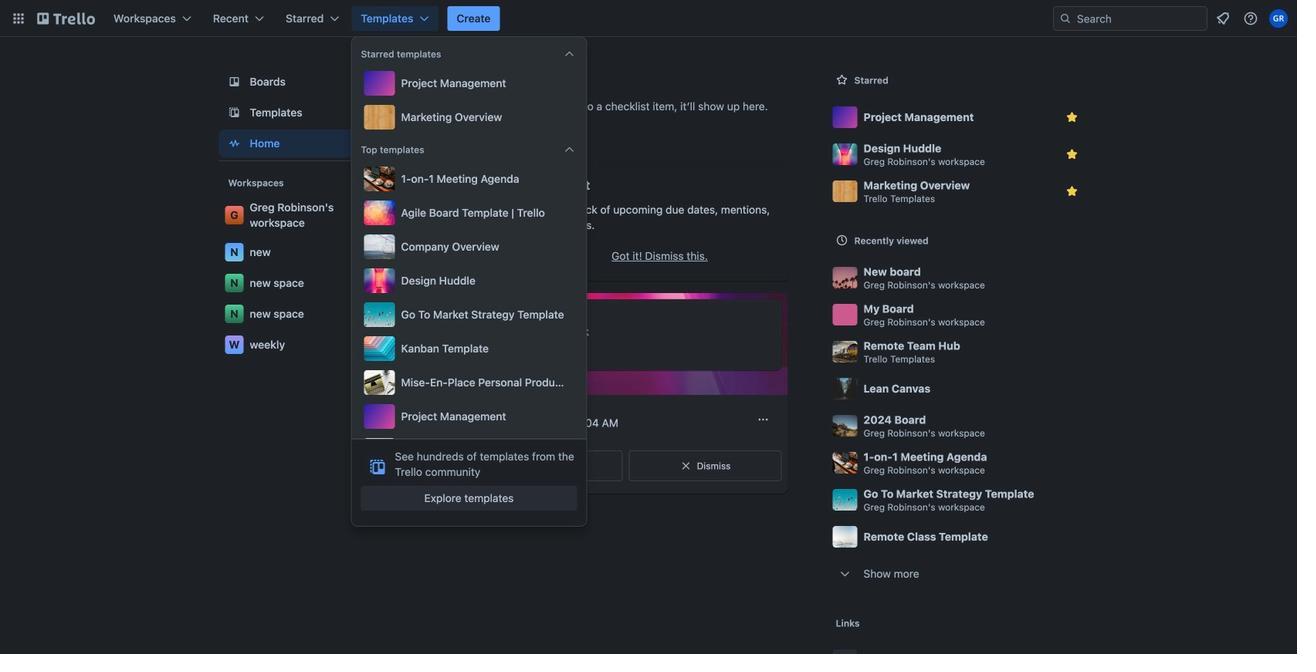 Task type: vqa. For each thing, say whether or not it's contained in the screenshot.
collapse icon
yes



Task type: locate. For each thing, give the bounding box(es) containing it.
1 menu from the top
[[361, 68, 577, 133]]

0 vertical spatial menu
[[361, 68, 577, 133]]

click to unstar design huddle . it will be removed from your starred list. image
[[1064, 147, 1080, 162]]

menu for collapse icon
[[361, 68, 577, 133]]

primary element
[[0, 0, 1297, 37]]

menu
[[361, 68, 577, 133], [361, 164, 577, 531]]

1 vertical spatial menu
[[361, 164, 577, 531]]

0 notifications image
[[1214, 9, 1232, 28]]

collapse image
[[563, 48, 576, 60]]

2 menu from the top
[[361, 164, 577, 531]]

search image
[[1059, 12, 1072, 25]]



Task type: describe. For each thing, give the bounding box(es) containing it.
collapse image
[[563, 144, 576, 156]]

home image
[[225, 134, 244, 153]]

template board image
[[225, 103, 244, 122]]

board image
[[225, 73, 244, 91]]

open information menu image
[[1243, 11, 1259, 26]]

greg robinson (gregrobinson96) image
[[1269, 9, 1288, 28]]

Search field
[[1072, 8, 1207, 29]]

back to home image
[[37, 6, 95, 31]]

color: green, title: none image
[[479, 309, 522, 321]]

menu for collapse image
[[361, 164, 577, 531]]

click to unstar marketing overview. it will be removed from your starred list. image
[[1064, 184, 1080, 199]]

click to unstar project management. it will be removed from your starred list. image
[[1064, 110, 1080, 125]]



